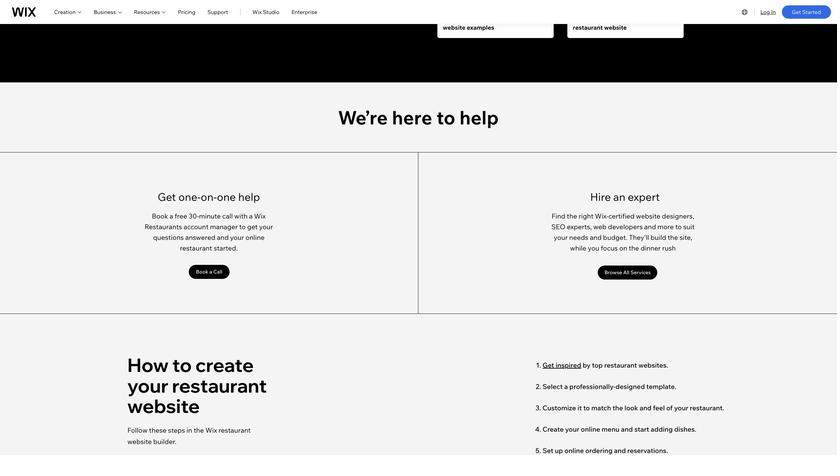 Task type: vqa. For each thing, say whether or not it's contained in the screenshot.
"Edit" 'button'
no



Task type: locate. For each thing, give the bounding box(es) containing it.
these
[[149, 427, 167, 435]]

online for menu
[[581, 426, 600, 434]]

get left one-
[[158, 190, 176, 204]]

browse
[[605, 270, 622, 276]]

1 vertical spatial wix
[[205, 427, 217, 435]]

website down follow
[[127, 438, 152, 446]]

1 horizontal spatial create
[[595, 15, 613, 23]]

call
[[213, 269, 222, 275]]

in
[[771, 9, 776, 15]]

the for match
[[613, 404, 623, 413]]

website down sizzling
[[604, 24, 627, 31]]

website down "15"
[[443, 24, 466, 31]]

create inside how to create a sizzling restaurant website
[[595, 15, 613, 23]]

website
[[443, 24, 466, 31], [604, 24, 627, 31], [127, 395, 200, 418], [127, 438, 152, 446]]

1 vertical spatial the
[[194, 427, 204, 435]]

website inside "how to create your restaurant website"
[[127, 395, 200, 418]]

2 vertical spatial and
[[614, 447, 626, 456]]

restaurant inside "how to create your restaurant website"
[[172, 374, 267, 398]]

menu
[[602, 426, 620, 434]]

online left menu
[[581, 426, 600, 434]]

look
[[625, 404, 638, 413]]

a
[[614, 15, 618, 23], [209, 269, 212, 275], [564, 383, 568, 391]]

business
[[94, 9, 116, 15]]

get left started
[[792, 9, 801, 15]]

on-
[[201, 190, 217, 204]]

reservations.
[[627, 447, 668, 456]]

all
[[623, 270, 630, 276]]

list
[[438, 0, 684, 45]]

wix left 'studio'
[[252, 9, 262, 15]]

the for in
[[194, 427, 204, 435]]

0 vertical spatial get
[[792, 9, 801, 15]]

restaurant inside how to create a sizzling restaurant website
[[573, 24, 603, 31]]

0 horizontal spatial your
[[127, 374, 168, 398]]

create for website
[[195, 354, 254, 377]]

your
[[127, 374, 168, 398], [674, 404, 688, 413], [565, 426, 579, 434]]

0 horizontal spatial wix
[[205, 427, 217, 435]]

pricing link
[[178, 8, 195, 16]]

0 horizontal spatial how
[[127, 354, 169, 377]]

1 vertical spatial create
[[195, 354, 254, 377]]

and left start
[[621, 426, 633, 434]]

help
[[460, 106, 499, 129], [238, 190, 260, 204]]

your inside "how to create your restaurant website"
[[127, 374, 168, 398]]

business button
[[94, 8, 122, 16]]

create inside "how to create your restaurant website"
[[195, 354, 254, 377]]

how to create your restaurant website
[[127, 354, 267, 418]]

match
[[591, 404, 611, 413]]

1 horizontal spatial get
[[543, 362, 554, 370]]

0 horizontal spatial a
[[209, 269, 212, 275]]

enterprise
[[291, 9, 317, 15]]

1 vertical spatial get
[[158, 190, 176, 204]]

how inside how to create a sizzling restaurant website
[[573, 15, 586, 23]]

1 horizontal spatial your
[[565, 426, 579, 434]]

how inside "how to create your restaurant website"
[[127, 354, 169, 377]]

and right ordering
[[614, 447, 626, 456]]

hire an expert
[[590, 190, 660, 204]]

create for restaurant
[[595, 15, 613, 23]]

0 horizontal spatial create
[[195, 354, 254, 377]]

creation
[[54, 9, 76, 15]]

online
[[581, 426, 600, 434], [565, 447, 584, 456]]

resources button
[[134, 8, 166, 16]]

1 horizontal spatial help
[[460, 106, 499, 129]]

15 restaurant website examples
[[443, 15, 494, 31]]

wix right the in
[[205, 427, 217, 435]]

1 vertical spatial and
[[621, 426, 633, 434]]

0 vertical spatial your
[[127, 374, 168, 398]]

designed
[[616, 383, 645, 391]]

0 vertical spatial how
[[573, 15, 586, 23]]

template.
[[647, 383, 676, 391]]

and left the feel
[[640, 404, 652, 413]]

1 horizontal spatial how
[[573, 15, 586, 23]]

log in link
[[761, 8, 776, 16]]

started
[[802, 9, 821, 15]]

set up online ordering and reservations.
[[543, 447, 668, 456]]

2 vertical spatial a
[[564, 383, 568, 391]]

create your online menu and start adding dishes.
[[543, 426, 697, 434]]

language selector, english selected image
[[741, 8, 749, 16]]

the right the in
[[194, 427, 204, 435]]

inspired
[[556, 362, 581, 370]]

2 vertical spatial your
[[565, 426, 579, 434]]

the inside follow these steps in the wix restaurant website builder.
[[194, 427, 204, 435]]

get inspired link
[[543, 362, 581, 370]]

creation button
[[54, 8, 82, 16]]

sizzling
[[619, 15, 640, 23]]

0 vertical spatial wix
[[252, 9, 262, 15]]

website up these at the left of page
[[127, 395, 200, 418]]

1 vertical spatial help
[[238, 190, 260, 204]]

create
[[595, 15, 613, 23], [195, 354, 254, 377]]

2 horizontal spatial get
[[792, 9, 801, 15]]

1 vertical spatial online
[[565, 447, 584, 456]]

2 horizontal spatial a
[[614, 15, 618, 23]]

the
[[613, 404, 623, 413], [194, 427, 204, 435]]

​select a professionally-designed template.
[[543, 383, 676, 391]]

get one-on-one help
[[158, 190, 260, 204]]

a right ​select
[[564, 383, 568, 391]]

1 vertical spatial a
[[209, 269, 212, 275]]

0 horizontal spatial get
[[158, 190, 176, 204]]

and for start
[[621, 426, 633, 434]]

a for ​select a professionally-designed template.
[[564, 383, 568, 391]]

how
[[573, 15, 586, 23], [127, 354, 169, 377]]

1 horizontal spatial a
[[564, 383, 568, 391]]

we're here to help
[[338, 106, 499, 129]]

a left call on the left bottom of page
[[209, 269, 212, 275]]

a left sizzling
[[614, 15, 618, 23]]

to inside how to create a sizzling restaurant website
[[587, 15, 593, 23]]

how for how to create a sizzling restaurant website
[[573, 15, 586, 23]]

here
[[392, 106, 432, 129]]

the left look
[[613, 404, 623, 413]]

book a call
[[196, 269, 222, 275]]

pricing
[[178, 9, 195, 15]]

1 vertical spatial your
[[674, 404, 688, 413]]

0 vertical spatial online
[[581, 426, 600, 434]]

0 vertical spatial create
[[595, 15, 613, 23]]

0 vertical spatial help
[[460, 106, 499, 129]]

resources
[[134, 9, 160, 15]]

log in
[[761, 9, 776, 15]]

online right up
[[565, 447, 584, 456]]

and
[[640, 404, 652, 413], [621, 426, 633, 434], [614, 447, 626, 456]]

services
[[631, 270, 651, 276]]

wix inside follow these steps in the wix restaurant website builder.
[[205, 427, 217, 435]]

2 horizontal spatial your
[[674, 404, 688, 413]]

to inside "how to create your restaurant website"
[[172, 354, 192, 377]]

0 vertical spatial a
[[614, 15, 618, 23]]

0 vertical spatial the
[[613, 404, 623, 413]]

0 horizontal spatial the
[[194, 427, 204, 435]]

support
[[207, 9, 228, 15]]

wix
[[252, 9, 262, 15], [205, 427, 217, 435]]

studio
[[263, 9, 279, 15]]

get left inspired
[[543, 362, 554, 370]]

1 horizontal spatial the
[[613, 404, 623, 413]]

follow these steps in the wix restaurant website builder.
[[127, 427, 251, 446]]

in
[[187, 427, 192, 435]]

restaurant
[[451, 15, 481, 23], [573, 24, 603, 31], [604, 362, 637, 370], [172, 374, 267, 398], [219, 427, 251, 435]]

1 vertical spatial how
[[127, 354, 169, 377]]

to
[[587, 15, 593, 23], [437, 106, 455, 129], [172, 354, 192, 377], [583, 404, 590, 413]]

websites.
[[639, 362, 668, 370]]

get
[[792, 9, 801, 15], [158, 190, 176, 204], [543, 362, 554, 370]]



Task type: describe. For each thing, give the bounding box(es) containing it.
create
[[543, 426, 564, 434]]

examples
[[467, 24, 494, 31]]

top
[[592, 362, 603, 370]]

1 horizontal spatial wix
[[252, 9, 262, 15]]

a for book a call
[[209, 269, 212, 275]]

book a call link
[[189, 265, 230, 279]]

we're
[[338, 106, 388, 129]]

steps
[[168, 427, 185, 435]]

support link
[[207, 8, 228, 16]]

15
[[443, 15, 450, 23]]

restaurant inside follow these steps in the wix restaurant website builder.
[[219, 427, 251, 435]]

customize
[[543, 404, 576, 413]]

list containing 15 restaurant
[[438, 0, 684, 45]]

set
[[543, 447, 553, 456]]

restaurant inside 15 restaurant website examples
[[451, 15, 481, 23]]

start
[[634, 426, 649, 434]]

and for reservations.
[[614, 447, 626, 456]]

one
[[217, 190, 236, 204]]

get started
[[792, 9, 821, 15]]

browse all services link
[[598, 266, 658, 280]]

one-
[[178, 190, 201, 204]]

2 vertical spatial get
[[543, 362, 554, 370]]

of
[[666, 404, 673, 413]]

browse all services
[[605, 270, 651, 276]]

online for ordering
[[565, 447, 584, 456]]

an
[[613, 190, 625, 204]]

it
[[578, 404, 582, 413]]

0 horizontal spatial help
[[238, 190, 260, 204]]

customize it to match the look and feel of your restaurant.
[[543, 404, 724, 413]]

feel
[[653, 404, 665, 413]]

get started link
[[782, 5, 831, 19]]

get inspired by top restaurant websites.
[[543, 362, 670, 370]]

​select
[[543, 383, 563, 391]]

dishes.
[[674, 426, 697, 434]]

a inside how to create a sizzling restaurant website
[[614, 15, 618, 23]]

hire
[[590, 190, 611, 204]]

expert
[[628, 190, 660, 204]]

adding
[[651, 426, 673, 434]]

by
[[583, 362, 591, 370]]

follow
[[127, 427, 148, 435]]

website inside how to create a sizzling restaurant website
[[604, 24, 627, 31]]

enterprise link
[[291, 8, 317, 16]]

professionally-
[[569, 383, 616, 391]]

wix studio link
[[252, 8, 279, 16]]

builder.
[[153, 438, 176, 446]]

0 vertical spatial and
[[640, 404, 652, 413]]

get for get one-on-one help
[[158, 190, 176, 204]]

ordering
[[585, 447, 613, 456]]

get for get started
[[792, 9, 801, 15]]

up
[[555, 447, 563, 456]]

how for how to create your restaurant website
[[127, 354, 169, 377]]

website inside follow these steps in the wix restaurant website builder.
[[127, 438, 152, 446]]

log
[[761, 9, 770, 15]]

book
[[196, 269, 208, 275]]

restaurant.
[[690, 404, 724, 413]]

wix studio
[[252, 9, 279, 15]]

website inside 15 restaurant website examples
[[443, 24, 466, 31]]

how to create a sizzling restaurant website
[[573, 15, 640, 31]]



